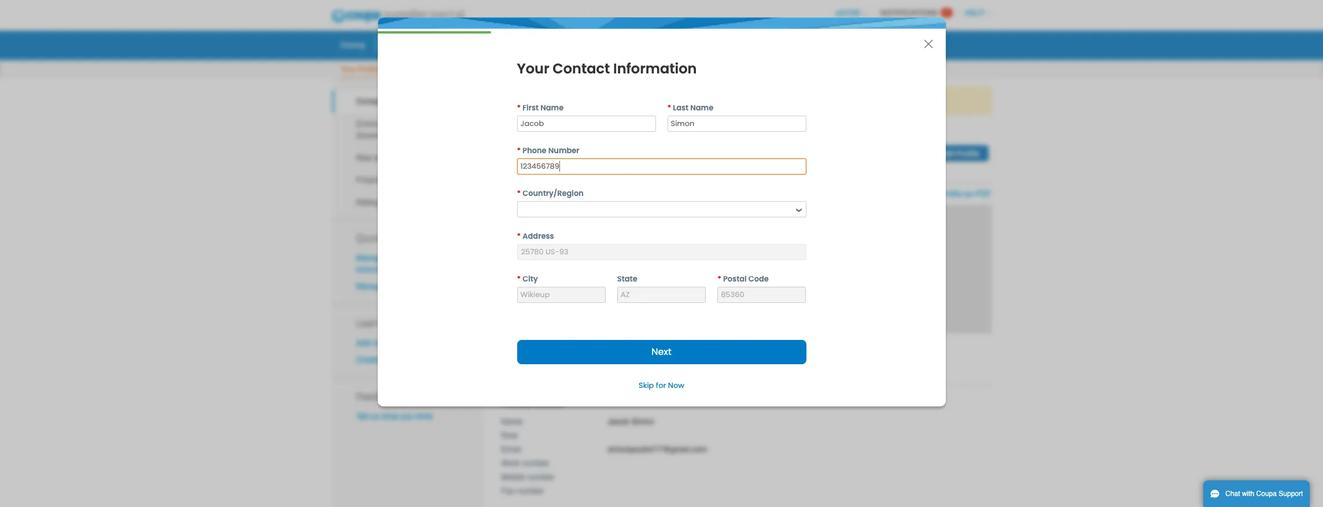 Task type: describe. For each thing, give the bounding box(es) containing it.
profile inside alert
[[591, 96, 613, 105]]

contact for primary
[[533, 399, 564, 408]]

your for your contact information
[[517, 59, 549, 78]]

add
[[356, 338, 371, 348]]

financial performance link
[[332, 169, 484, 191]]

* address
[[517, 231, 554, 242]]

manage for manage payment information
[[356, 253, 385, 262]]

setup link
[[910, 36, 949, 53]]

entities
[[407, 282, 433, 291]]

service/time sheets link
[[464, 36, 560, 53]]

now
[[668, 380, 684, 391]]

category.
[[861, 96, 893, 105]]

are
[[759, 96, 771, 105]]

learning center
[[356, 316, 429, 330]]

company profile
[[356, 97, 420, 106]]

* for * city
[[517, 274, 521, 285]]

name for * last name
[[690, 102, 714, 113]]

* for * country/region
[[517, 188, 521, 199]]

your profile link
[[340, 62, 380, 78]]

service/time
[[472, 39, 523, 50]]

1 vertical spatial profile
[[437, 355, 459, 365]]

businessfree
[[559, 141, 659, 159]]

discovered
[[638, 96, 677, 105]]

information
[[613, 59, 697, 78]]

profile link
[[375, 36, 416, 53]]

manage for manage legal entities
[[356, 282, 385, 291]]

profile for download profile as pdf
[[939, 189, 962, 199]]

us-
[[598, 363, 612, 372]]

download
[[901, 189, 937, 199]]

edit
[[940, 149, 954, 158]]

& for references
[[386, 198, 391, 207]]

coupa inside complete your profile to get discovered by coupa buyers that are looking for items in your category. alert
[[690, 96, 714, 105]]

close image
[[924, 39, 933, 49]]

business
[[526, 347, 562, 356]]

risk
[[356, 153, 372, 162]]

primary for primary address
[[501, 363, 531, 372]]

az,
[[659, 363, 671, 372]]

as
[[564, 347, 575, 356]]

primary address
[[501, 363, 566, 372]]

complete your profile to get discovered by coupa buyers that are looking for items in your category. alert
[[501, 86, 991, 115]]

links
[[384, 231, 408, 245]]

ratings
[[356, 198, 384, 207]]

country/region
[[523, 188, 584, 199]]

address for primary address
[[533, 363, 566, 372]]

center
[[398, 316, 429, 330]]

85360
[[674, 363, 696, 372]]

environmental, social, governance & diversity
[[356, 119, 441, 140]]

setup
[[918, 39, 941, 50]]

download profile as pdf
[[901, 189, 991, 199]]

profile progress
[[806, 132, 864, 141]]

your for your profile
[[340, 65, 356, 73]]

get
[[625, 96, 636, 105]]

& inside environmental, social, governance & diversity
[[402, 131, 408, 140]]

postal
[[723, 274, 747, 285]]

create a discoverable profile
[[356, 355, 459, 365]]

* for * first name
[[517, 102, 521, 113]]

company
[[356, 97, 393, 106]]

doing
[[501, 347, 524, 356]]

edit profile
[[940, 149, 979, 158]]

93,
[[612, 363, 624, 372]]

ultimate
[[761, 347, 793, 356]]

jacob
[[607, 417, 629, 426]]

work number
[[501, 459, 550, 468]]

25780
[[574, 363, 596, 372]]

environmental,
[[356, 119, 410, 128]]

environmental, social, governance & diversity link
[[332, 113, 484, 147]]

simonjacob477@gmail.com
[[607, 445, 707, 454]]

ratings & references
[[356, 198, 435, 207]]

is
[[752, 347, 759, 356]]

as
[[964, 189, 973, 199]]

number
[[548, 145, 579, 156]]

address for * address
[[523, 231, 554, 242]]

primary contact
[[501, 399, 564, 408]]

looking
[[773, 96, 798, 105]]

information
[[356, 265, 396, 274]]

mobile
[[501, 472, 525, 482]]

buyers
[[717, 96, 741, 105]]

with
[[1242, 490, 1254, 498]]

is ultimate parent
[[752, 347, 821, 356]]

manage payment information
[[356, 253, 419, 274]]

role
[[501, 431, 518, 440]]

0 horizontal spatial name
[[501, 417, 523, 426]]

what
[[381, 412, 398, 421]]

2 vertical spatial number
[[517, 486, 544, 496]]

tell
[[356, 412, 368, 421]]

performance
[[391, 175, 437, 185]]

first
[[523, 102, 539, 113]]

profile for your profile
[[358, 65, 379, 73]]

invoices
[[604, 39, 637, 50]]

code
[[749, 274, 769, 285]]

think
[[416, 412, 433, 421]]

25780 us-93, wikieup, az, 85360 link
[[574, 363, 696, 372]]

jacob simon
[[607, 417, 654, 426]]

create
[[356, 355, 380, 365]]

* phone number
[[517, 145, 579, 156]]

mobile number fax number
[[501, 472, 555, 496]]

your contact information
[[517, 59, 697, 78]]

background image
[[501, 205, 991, 334]]

that
[[743, 96, 757, 105]]

ratings & references link
[[332, 191, 484, 214]]

last
[[673, 102, 689, 113]]

service/time sheets
[[472, 39, 553, 50]]

coupa supplier portal image
[[323, 2, 472, 31]]

profile for edit profile
[[956, 149, 979, 158]]

primary for primary contact
[[501, 399, 531, 408]]

add more customers link
[[356, 338, 431, 348]]



Task type: vqa. For each thing, say whether or not it's contained in the screenshot.
* Phone Number
yes



Task type: locate. For each thing, give the bounding box(es) containing it.
sheets
[[526, 39, 553, 50]]

complete
[[536, 96, 571, 105]]

home
[[340, 39, 365, 50]]

to
[[616, 96, 622, 105]]

simon
[[631, 417, 654, 426]]

profile right edit
[[956, 149, 979, 158]]

1 horizontal spatial name
[[540, 102, 564, 113]]

items
[[812, 96, 832, 105]]

wikieup,
[[626, 363, 657, 372]]

* for * phone number
[[517, 145, 521, 156]]

1 vertical spatial primary
[[501, 399, 531, 408]]

* left "postal"
[[718, 274, 721, 285]]

1 horizontal spatial coupa
[[1256, 490, 1277, 498]]

& for compliance
[[374, 153, 380, 162]]

feedback
[[356, 390, 399, 403]]

legal
[[388, 282, 405, 291]]

your right in
[[843, 96, 858, 105]]

1 vertical spatial for
[[656, 380, 666, 391]]

manage up information
[[356, 253, 385, 262]]

for inside alert
[[801, 96, 810, 105]]

in
[[834, 96, 840, 105]]

references
[[393, 198, 435, 207]]

your profile
[[340, 65, 379, 73]]

add more customers
[[356, 338, 431, 348]]

manage
[[356, 253, 385, 262], [356, 282, 385, 291]]

diversity
[[410, 131, 441, 140]]

risk & compliance
[[356, 153, 425, 162]]

tell us what you think
[[356, 412, 433, 421]]

profile down the coupa supplier portal image
[[382, 39, 409, 50]]

manage inside manage payment information
[[356, 253, 385, 262]]

your down sheets
[[517, 59, 549, 78]]

contact up the complete
[[553, 59, 610, 78]]

1 vertical spatial address
[[533, 363, 566, 372]]

0 horizontal spatial profile
[[437, 355, 459, 365]]

your inside dialog
[[517, 59, 549, 78]]

2 manage from the top
[[356, 282, 385, 291]]

&
[[402, 131, 408, 140], [374, 153, 380, 162], [386, 198, 391, 207]]

0 horizontal spatial &
[[374, 153, 380, 162]]

chat
[[1226, 490, 1240, 498]]

a
[[383, 355, 387, 365]]

address inside businessfree banner
[[533, 363, 566, 372]]

company profile link
[[332, 90, 484, 113]]

profile for company profile
[[395, 97, 420, 106]]

your contact information dialog
[[378, 17, 946, 407]]

* for * postal code
[[718, 274, 721, 285]]

parent
[[795, 347, 821, 356]]

0 horizontal spatial for
[[656, 380, 666, 391]]

State text field
[[617, 287, 706, 303]]

progress
[[831, 132, 864, 141]]

number for mobile number fax number
[[527, 472, 555, 482]]

quick
[[356, 231, 382, 245]]

2 horizontal spatial name
[[690, 102, 714, 113]]

name up "role"
[[501, 417, 523, 426]]

* for * address
[[517, 231, 521, 242]]

profile right discoverable
[[437, 355, 459, 365]]

number for work number
[[522, 459, 550, 468]]

* left country/region
[[517, 188, 521, 199]]

* postal code
[[718, 274, 769, 285]]

businessfree banner
[[497, 128, 1004, 386]]

your
[[517, 59, 549, 78], [340, 65, 356, 73]]

name right by
[[690, 102, 714, 113]]

25780 us-93, wikieup, az, 85360
[[574, 363, 696, 372]]

* left city
[[517, 274, 521, 285]]

& left diversity on the left
[[402, 131, 408, 140]]

profile left as
[[939, 189, 962, 199]]

profile inside button
[[939, 189, 962, 199]]

profile down home
[[358, 65, 379, 73]]

1 horizontal spatial for
[[801, 96, 810, 105]]

& right the risk
[[374, 153, 380, 162]]

state
[[617, 274, 637, 285]]

profile up the "social,"
[[395, 97, 420, 106]]

address down the business in the left bottom of the page
[[533, 363, 566, 372]]

1 vertical spatial coupa
[[1256, 490, 1277, 498]]

payment
[[388, 253, 419, 262]]

1 horizontal spatial profile
[[591, 96, 613, 105]]

social,
[[412, 119, 437, 128]]

us
[[371, 412, 379, 421]]

address
[[523, 231, 554, 242], [533, 363, 566, 372]]

pdf
[[975, 189, 991, 199]]

manage legal entities
[[356, 282, 433, 291]]

0 vertical spatial contact
[[553, 59, 610, 78]]

0 horizontal spatial your
[[573, 96, 589, 105]]

profile left progress
[[806, 132, 829, 141]]

* left last
[[667, 102, 671, 113]]

risk & compliance link
[[332, 147, 484, 169]]

address inside your contact information dialog
[[523, 231, 554, 242]]

primary
[[501, 363, 531, 372], [501, 399, 531, 408]]

2 primary from the top
[[501, 399, 531, 408]]

next
[[652, 345, 672, 359]]

* left first
[[517, 102, 521, 113]]

& right the ratings
[[386, 198, 391, 207]]

0 horizontal spatial coupa
[[690, 96, 714, 105]]

* country/region
[[517, 188, 584, 199]]

progress bar
[[378, 31, 491, 34]]

coupa right by
[[690, 96, 714, 105]]

coupa
[[690, 96, 714, 105], [1256, 490, 1277, 498]]

number up mobile number fax number
[[522, 459, 550, 468]]

manage payment information link
[[356, 253, 419, 274]]

name
[[540, 102, 564, 113], [690, 102, 714, 113], [501, 417, 523, 426]]

more
[[373, 338, 391, 348]]

1 vertical spatial manage
[[356, 282, 385, 291]]

coupa inside the chat with coupa support button
[[1256, 490, 1277, 498]]

None text field
[[517, 116, 656, 132], [667, 116, 806, 132], [517, 159, 806, 175], [517, 287, 606, 303], [718, 287, 806, 303], [517, 116, 656, 132], [667, 116, 806, 132], [517, 159, 806, 175], [517, 287, 606, 303], [718, 287, 806, 303]]

0 vertical spatial address
[[523, 231, 554, 242]]

governance
[[356, 131, 400, 140]]

None text field
[[518, 202, 791, 217], [518, 245, 805, 260], [518, 202, 791, 217], [518, 245, 805, 260]]

create a discoverable profile link
[[356, 355, 459, 365]]

contact
[[553, 59, 610, 78], [533, 399, 564, 408]]

1 manage from the top
[[356, 253, 385, 262]]

* last name
[[667, 102, 714, 113]]

skip for now
[[639, 380, 684, 391]]

for inside button
[[656, 380, 666, 391]]

0 vertical spatial coupa
[[690, 96, 714, 105]]

contact inside dialog
[[553, 59, 610, 78]]

profile left to
[[591, 96, 613, 105]]

primary inside businessfree banner
[[501, 363, 531, 372]]

* first name
[[517, 102, 564, 113]]

name for * first name
[[540, 102, 564, 113]]

* city
[[517, 274, 538, 285]]

1 primary from the top
[[501, 363, 531, 372]]

number down the work number
[[527, 472, 555, 482]]

2 your from the left
[[843, 96, 858, 105]]

chat with coupa support
[[1226, 490, 1303, 498]]

edit profile link
[[931, 145, 988, 162]]

0 vertical spatial profile
[[591, 96, 613, 105]]

0 vertical spatial primary
[[501, 363, 531, 372]]

name right first
[[540, 102, 564, 113]]

your down home link
[[340, 65, 356, 73]]

number down mobile
[[517, 486, 544, 496]]

coupa right "with"
[[1256, 490, 1277, 498]]

1 your from the left
[[573, 96, 589, 105]]

for right the "skip"
[[656, 380, 666, 391]]

0 vertical spatial for
[[801, 96, 810, 105]]

progress bar inside your contact information dialog
[[378, 31, 491, 34]]

for left the items
[[801, 96, 810, 105]]

contact for your
[[553, 59, 610, 78]]

1 vertical spatial contact
[[533, 399, 564, 408]]

0 horizontal spatial your
[[340, 65, 356, 73]]

doing business as
[[501, 347, 575, 356]]

contact down primary address
[[533, 399, 564, 408]]

chat with coupa support button
[[1203, 481, 1310, 507]]

discoverable
[[389, 355, 435, 365]]

address up city
[[523, 231, 554, 242]]

1 vertical spatial &
[[374, 153, 380, 162]]

customers
[[393, 338, 431, 348]]

download profile as pdf button
[[901, 188, 991, 200]]

2 horizontal spatial &
[[402, 131, 408, 140]]

manage down information
[[356, 282, 385, 291]]

manage legal entities link
[[356, 282, 433, 291]]

0 vertical spatial manage
[[356, 253, 385, 262]]

1 vertical spatial number
[[527, 472, 555, 482]]

financial
[[356, 175, 389, 185]]

* for * last name
[[667, 102, 671, 113]]

1 horizontal spatial your
[[517, 59, 549, 78]]

* left phone at left top
[[517, 145, 521, 156]]

primary down doing
[[501, 363, 531, 372]]

2 vertical spatial &
[[386, 198, 391, 207]]

1 horizontal spatial your
[[843, 96, 858, 105]]

primary up "role"
[[501, 399, 531, 408]]

* up * city
[[517, 231, 521, 242]]

0 vertical spatial number
[[522, 459, 550, 468]]

support
[[1279, 490, 1303, 498]]

0 vertical spatial &
[[402, 131, 408, 140]]

your right the complete
[[573, 96, 589, 105]]

next button
[[517, 340, 806, 364]]

quick links
[[356, 231, 408, 245]]

businessfree image
[[501, 128, 547, 175]]

1 horizontal spatial &
[[386, 198, 391, 207]]



